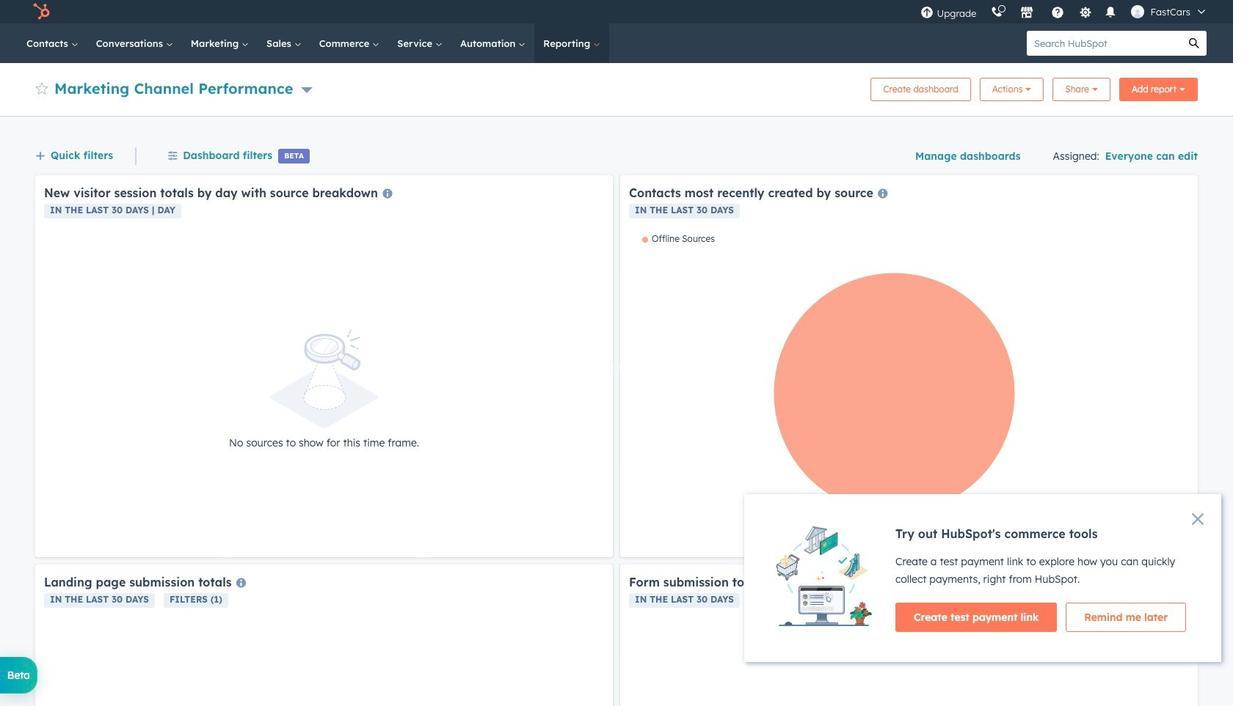 Task type: describe. For each thing, give the bounding box(es) containing it.
christina overa image
[[1132, 5, 1145, 18]]

toggle series visibility region
[[642, 233, 715, 244]]

Search HubSpot search field
[[1027, 31, 1182, 56]]

new visitor session totals by day with source breakdown element
[[35, 175, 613, 558]]



Task type: locate. For each thing, give the bounding box(es) containing it.
landing page submission totals element
[[35, 565, 613, 707]]

close image
[[1192, 514, 1204, 526]]

interactive chart image
[[629, 233, 1189, 549]]

marketplaces image
[[1021, 7, 1034, 20]]

contacts most recently created by source element
[[620, 175, 1198, 558]]

menu
[[914, 0, 1216, 23]]

banner
[[35, 73, 1198, 101]]

form submission totals element
[[620, 565, 1198, 707]]



Task type: vqa. For each thing, say whether or not it's contained in the screenshot.
progress bar
no



